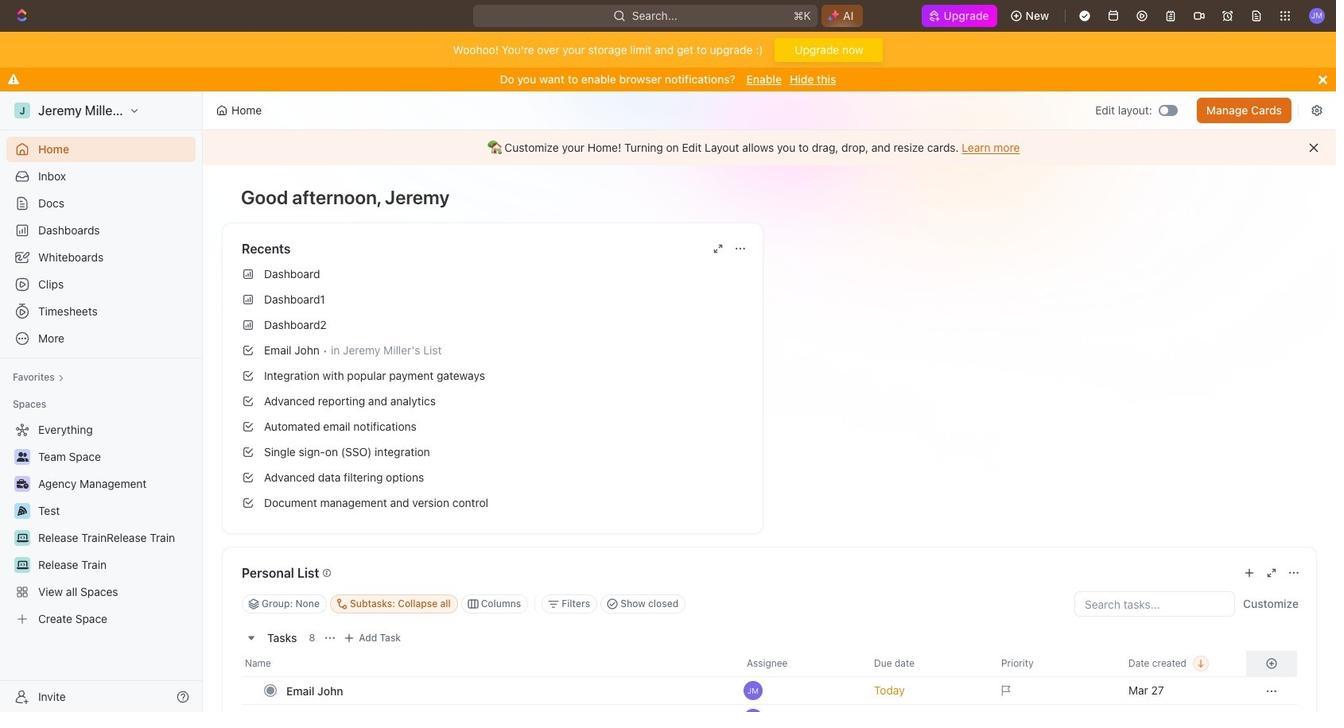 Task type: locate. For each thing, give the bounding box(es) containing it.
Search tasks... text field
[[1075, 593, 1235, 616]]

user group image
[[16, 453, 28, 462]]

alert
[[203, 130, 1336, 165]]

sidebar navigation
[[0, 91, 206, 713]]

tree
[[6, 418, 196, 632]]

business time image
[[16, 480, 28, 489]]



Task type: describe. For each thing, give the bounding box(es) containing it.
laptop code image
[[16, 534, 28, 543]]

laptop code image
[[16, 561, 28, 570]]

jeremy miller's workspace, , element
[[14, 103, 30, 119]]

pizza slice image
[[17, 507, 27, 516]]

tree inside sidebar navigation
[[6, 418, 196, 632]]



Task type: vqa. For each thing, say whether or not it's contained in the screenshot.
Agency Management 'Link'
no



